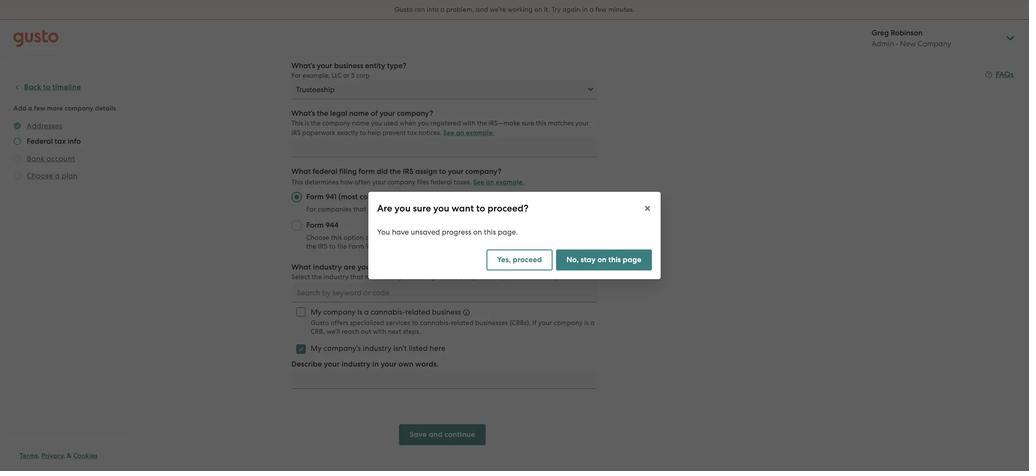 Task type: vqa. For each thing, say whether or not it's contained in the screenshot.
leftmost ,
yes



Task type: locate. For each thing, give the bounding box(es) containing it.
0 vertical spatial companies
[[318, 206, 352, 214]]

see down the registered
[[443, 129, 455, 137]]

what federal filing form did the irs assign to your company? this determines how often your company files federal taxes. see an example.
[[292, 167, 525, 186]]

name left of
[[349, 109, 369, 118]]

company left files on the left top of the page
[[387, 179, 416, 186]]

0 horizontal spatial with
[[373, 328, 387, 336]]

0 horizontal spatial for
[[292, 72, 301, 80]]

what's up the example,
[[292, 61, 315, 70]]

example,
[[303, 72, 330, 80]]

1 horizontal spatial or
[[519, 234, 525, 242]]

&
[[67, 453, 72, 461]]

form 944 choose this option only if you see "form 944" on your irs paperwork or you were notified by the irs to file form 944 this year—this is for companies that file federal taxes once a year.
[[306, 221, 590, 251]]

company's down the reach
[[324, 345, 361, 353]]

notified
[[557, 234, 581, 242]]

companies down progress
[[441, 243, 474, 251]]

irs
[[292, 129, 301, 137], [403, 167, 414, 176], [472, 234, 481, 242], [318, 243, 328, 251]]

0 horizontal spatial related
[[406, 308, 430, 317]]

paperwork
[[302, 129, 336, 137], [483, 234, 517, 242]]

My company's industry isn't listed here checkbox
[[292, 340, 311, 359]]

your inside this is the company name you used when you registered with the irs—make sure this matches your irs paperwork exactly to help prevent tax notices.
[[576, 120, 589, 127]]

form down determines
[[306, 193, 324, 202]]

with right out
[[373, 328, 387, 336]]

2 this from the top
[[292, 179, 303, 186]]

taxes.
[[454, 179, 472, 186]]

a inside gusto offers specialized services to cannabis-related businesses (crbs). if your company is a crb, we'll reach out with next steps.
[[591, 320, 595, 327]]

1 horizontal spatial see
[[473, 179, 485, 186]]

name inside this is the company name you used when you registered with the irs—make sure this matches your irs paperwork exactly to help prevent tax notices.
[[352, 120, 370, 127]]

1 vertical spatial for
[[306, 206, 316, 214]]

company?
[[397, 109, 433, 118], [465, 167, 502, 176]]

None checkbox
[[292, 303, 311, 322]]

form
[[306, 193, 324, 202], [306, 221, 324, 230], [349, 243, 364, 251]]

0 vertical spatial form
[[306, 193, 324, 202]]

taxes up proceed
[[526, 243, 542, 251]]

the inside what industry are you in? select the industry that most closely matches your company's primary business activity.
[[312, 274, 322, 281]]

0 horizontal spatial business
[[334, 61, 364, 70]]

gusto up crb,
[[311, 320, 329, 327]]

what up determines
[[292, 167, 311, 176]]

company? inside the what federal filing form did the irs assign to your company? this determines how often your company files federal taxes. see an example.
[[465, 167, 502, 176]]

for
[[430, 243, 439, 251]]

0 vertical spatial what
[[292, 167, 311, 176]]

0 horizontal spatial and
[[429, 431, 443, 440]]

this right irs—make
[[536, 120, 547, 127]]

few
[[596, 6, 607, 14]]

, left the &
[[64, 453, 65, 461]]

what up the select
[[292, 263, 311, 272]]

company right if
[[554, 320, 583, 327]]

that down are
[[351, 274, 364, 281]]

0 horizontal spatial paperwork
[[302, 129, 336, 137]]

in right "again"
[[583, 6, 588, 14]]

and right save
[[429, 431, 443, 440]]

sure right irs—make
[[522, 120, 535, 127]]

on right 944" at the left
[[447, 234, 455, 242]]

1 vertical spatial see an example. button
[[473, 177, 525, 188]]

taxes left each in the left of the page
[[403, 206, 420, 214]]

file down common)
[[368, 206, 378, 214]]

you up most
[[358, 263, 371, 272]]

cannabis-
[[371, 308, 406, 317], [420, 320, 451, 327]]

0 vertical spatial see
[[443, 129, 455, 137]]

form up choose on the left of the page
[[306, 221, 324, 230]]

for
[[292, 72, 301, 80], [306, 206, 316, 214]]

my down crb,
[[311, 345, 322, 353]]

minutes.
[[609, 6, 635, 14]]

0 horizontal spatial sure
[[413, 203, 431, 215]]

is inside gusto offers specialized services to cannabis-related businesses (crbs). if your company is a crb, we'll reach out with next steps.
[[585, 320, 589, 327]]

0 vertical spatial for
[[292, 72, 301, 80]]

my
[[311, 308, 322, 317], [311, 345, 322, 353]]

to right assign
[[439, 167, 446, 176]]

company's left primary
[[448, 274, 481, 281]]

how
[[340, 179, 353, 186]]

944 down the only
[[366, 243, 378, 251]]

isn't
[[393, 345, 407, 353]]

want
[[452, 203, 474, 215]]

federal right files on the left top of the page
[[431, 179, 452, 186]]

s
[[351, 72, 355, 80]]

gusto for gusto ran into a problem, and we're working on it. try again in a few minutes.
[[395, 6, 413, 14]]

taxes inside form 944 choose this option only if you see "form 944" on your irs paperwork or you were notified by the irs to file form 944 this year—this is for companies that file federal taxes once a year.
[[526, 243, 542, 251]]

1 vertical spatial example.
[[496, 179, 525, 186]]

1 vertical spatial business
[[508, 274, 534, 281]]

or inside form 944 choose this option only if you see "form 944" on your irs paperwork or you were notified by the irs to file form 944 this year—this is for companies that file federal taxes once a year.
[[519, 234, 525, 242]]

with inside this is the company name you used when you registered with the irs—make sure this matches your irs paperwork exactly to help prevent tax notices.
[[463, 120, 476, 127]]

1 horizontal spatial ,
[[64, 453, 65, 461]]

what's left legal
[[292, 109, 315, 118]]

what inside what industry are you in? select the industry that most closely matches your company's primary business activity.
[[292, 263, 311, 272]]

to right want
[[476, 203, 486, 215]]

1 vertical spatial 944
[[366, 243, 378, 251]]

privacy
[[41, 453, 64, 461]]

for inside what's your business entity type? for example, llc or s corp
[[292, 72, 301, 80]]

try
[[552, 6, 561, 14]]

that inside form 944 choose this option only if you see "form 944" on your irs paperwork or you were notified by the irs to file form 944 this year—this is for companies that file federal taxes once a year.
[[476, 243, 489, 251]]

1 vertical spatial name
[[352, 120, 370, 127]]

1 vertical spatial in
[[373, 360, 379, 369]]

0 horizontal spatial ,
[[38, 453, 40, 461]]

1 vertical spatial taxes
[[526, 243, 542, 251]]

1 vertical spatial cannabis-
[[420, 320, 451, 327]]

,
[[38, 453, 40, 461], [64, 453, 65, 461]]

1 what's from the top
[[292, 61, 315, 70]]

file
[[368, 206, 378, 214], [337, 243, 347, 251], [491, 243, 500, 251]]

0 vertical spatial related
[[406, 308, 430, 317]]

to inside are you sure you want to proceed? dialog
[[476, 203, 486, 215]]

example. up proceed?
[[496, 179, 525, 186]]

to up steps.
[[412, 320, 419, 327]]

my company is a cannabis-related business
[[311, 308, 461, 317]]

companies down 941
[[318, 206, 352, 214]]

paperwork up yes, on the left bottom of page
[[483, 234, 517, 242]]

None radio
[[292, 192, 302, 203], [292, 221, 302, 231], [292, 192, 302, 203], [292, 221, 302, 231]]

1 vertical spatial matches
[[404, 274, 431, 281]]

1 vertical spatial and
[[429, 431, 443, 440]]

what industry are you in? select the industry that most closely matches your company's primary business activity.
[[292, 263, 560, 281]]

1 horizontal spatial an
[[486, 179, 494, 186]]

yes, proceed
[[497, 256, 542, 265]]

you right if
[[386, 234, 398, 242]]

help
[[368, 129, 381, 137]]

you inside what industry are you in? select the industry that most closely matches your company's primary business activity.
[[358, 263, 371, 272]]

you up notices.
[[418, 120, 429, 127]]

0 vertical spatial company's
[[448, 274, 481, 281]]

company up offers
[[324, 308, 356, 317]]

year.
[[566, 243, 582, 251]]

see an example. button up proceed?
[[473, 177, 525, 188]]

0 horizontal spatial see
[[443, 129, 455, 137]]

industry down are
[[324, 274, 349, 281]]

0 vertical spatial this
[[292, 120, 303, 127]]

company down legal
[[322, 120, 351, 127]]

1 vertical spatial that
[[476, 243, 489, 251]]

yes, proceed button
[[487, 250, 553, 271]]

and inside button
[[429, 431, 443, 440]]

files
[[417, 179, 429, 186]]

own
[[399, 360, 414, 369]]

1 vertical spatial my
[[311, 345, 322, 353]]

see right taxes.
[[473, 179, 485, 186]]

on right stay
[[598, 256, 607, 265]]

and left 'we're' at the top left
[[476, 6, 488, 14]]

with up the see an example.
[[463, 120, 476, 127]]

0 vertical spatial example.
[[466, 129, 495, 137]]

that up primary
[[476, 243, 489, 251]]

2 what's from the top
[[292, 109, 315, 118]]

2 horizontal spatial business
[[508, 274, 534, 281]]

in?
[[372, 263, 383, 272]]

1 vertical spatial gusto
[[311, 320, 329, 327]]

business up s
[[334, 61, 364, 70]]

1 vertical spatial companies
[[441, 243, 474, 251]]

gusto
[[395, 6, 413, 14], [311, 320, 329, 327]]

gusto ran into a problem, and we're working on it. try again in a few minutes.
[[395, 6, 635, 14]]

1 vertical spatial related
[[451, 320, 474, 327]]

what's your business entity type? for example, llc or s corp
[[292, 61, 407, 80]]

paperwork inside this is the company name you used when you registered with the irs—make sure this matches your irs paperwork exactly to help prevent tax notices.
[[302, 129, 336, 137]]

1 vertical spatial an
[[486, 179, 494, 186]]

0 horizontal spatial matches
[[404, 274, 431, 281]]

, left privacy on the bottom left of the page
[[38, 453, 40, 461]]

cannabis- up services
[[371, 308, 406, 317]]

company inside gusto offers specialized services to cannabis-related businesses (crbs). if your company is a crb, we'll reach out with next steps.
[[554, 320, 583, 327]]

0 horizontal spatial example.
[[466, 129, 495, 137]]

business up gusto offers specialized services to cannabis-related businesses (crbs). if your company is a crb, we'll reach out with next steps.
[[432, 308, 461, 317]]

0 vertical spatial business
[[334, 61, 364, 70]]

to inside gusto offers specialized services to cannabis-related businesses (crbs). if your company is a crb, we'll reach out with next steps.
[[412, 320, 419, 327]]

0 horizontal spatial companies
[[318, 206, 352, 214]]

an right taxes.
[[486, 179, 494, 186]]

for down determines
[[306, 206, 316, 214]]

describe your industry in your own words.
[[292, 360, 439, 369]]

1 horizontal spatial cannabis-
[[420, 320, 451, 327]]

federal down common)
[[379, 206, 402, 214]]

business down yes, proceed button
[[508, 274, 534, 281]]

0 vertical spatial see an example. button
[[443, 128, 495, 138]]

related inside gusto offers specialized services to cannabis-related businesses (crbs). if your company is a crb, we'll reach out with next steps.
[[451, 320, 474, 327]]

example. down irs—make
[[466, 129, 495, 137]]

0 vertical spatial and
[[476, 6, 488, 14]]

a
[[441, 6, 445, 14], [590, 6, 594, 14], [561, 243, 565, 251], [364, 308, 369, 317], [591, 320, 595, 327]]

business inside what's your business entity type? for example, llc or s corp
[[334, 61, 364, 70]]

1 , from the left
[[38, 453, 40, 461]]

an inside the what federal filing form did the irs assign to your company? this determines how often your company files federal taxes. see an example.
[[486, 179, 494, 186]]

1 vertical spatial this
[[292, 179, 303, 186]]

1 horizontal spatial for
[[306, 206, 316, 214]]

1 vertical spatial company?
[[465, 167, 502, 176]]

0 vertical spatial 944
[[326, 221, 339, 230]]

company? up when
[[397, 109, 433, 118]]

businesses
[[475, 320, 508, 327]]

1 horizontal spatial taxes
[[526, 243, 542, 251]]

0 vertical spatial paperwork
[[302, 129, 336, 137]]

2 vertical spatial business
[[432, 308, 461, 317]]

944 up choose on the left of the page
[[326, 221, 339, 230]]

to inside this is the company name you used when you registered with the irs—make sure this matches your irs paperwork exactly to help prevent tax notices.
[[360, 129, 366, 137]]

file down option
[[337, 243, 347, 251]]

gusto offers specialized services to cannabis-related businesses (crbs). if your company is a crb, we'll reach out with next steps.
[[311, 320, 595, 336]]

see an example. button
[[443, 128, 495, 138], [473, 177, 525, 188]]

0 vertical spatial an
[[456, 129, 464, 137]]

used
[[384, 120, 398, 127]]

2 what from the top
[[292, 263, 311, 272]]

paperwork down legal
[[302, 129, 336, 137]]

1 vertical spatial see
[[473, 179, 485, 186]]

1 horizontal spatial example.
[[496, 179, 525, 186]]

name down what's the legal name of your company?
[[352, 120, 370, 127]]

again
[[563, 6, 581, 14]]

what's inside what's your business entity type? for example, llc or s corp
[[292, 61, 315, 70]]

in down 'my company's industry isn't listed here'
[[373, 360, 379, 369]]

1 horizontal spatial company?
[[465, 167, 502, 176]]

see
[[399, 234, 410, 242]]

1 vertical spatial with
[[373, 328, 387, 336]]

0 vertical spatial sure
[[522, 120, 535, 127]]

example. inside the what federal filing form did the irs assign to your company? this determines how often your company files federal taxes. see an example.
[[496, 179, 525, 186]]

1 horizontal spatial file
[[368, 206, 378, 214]]

what for federal
[[292, 167, 311, 176]]

0 vertical spatial name
[[349, 109, 369, 118]]

0 vertical spatial with
[[463, 120, 476, 127]]

to
[[360, 129, 366, 137], [439, 167, 446, 176], [476, 203, 486, 215], [329, 243, 336, 251], [412, 320, 419, 327]]

in
[[583, 6, 588, 14], [373, 360, 379, 369]]

faqs
[[996, 70, 1014, 79]]

1 what from the top
[[292, 167, 311, 176]]

quarter.
[[438, 206, 463, 214]]

0 vertical spatial taxes
[[403, 206, 420, 214]]

0 horizontal spatial taxes
[[403, 206, 420, 214]]

1 horizontal spatial and
[[476, 6, 488, 14]]

0 horizontal spatial an
[[456, 129, 464, 137]]

form inside form 941 (most common) for companies that file federal taxes each quarter.
[[306, 193, 324, 202]]

this left page on the bottom right of the page
[[609, 256, 621, 265]]

cookies
[[73, 453, 98, 461]]

business inside what industry are you in? select the industry that most closely matches your company's primary business activity.
[[508, 274, 534, 281]]

or inside what's your business entity type? for example, llc or s corp
[[343, 72, 350, 80]]

to left help
[[360, 129, 366, 137]]

no, stay on this page button
[[556, 250, 652, 271]]

1 vertical spatial company's
[[324, 345, 361, 353]]

sure up unsaved
[[413, 203, 431, 215]]

see an example. button down the registered
[[443, 128, 495, 138]]

my for my company's industry isn't listed here
[[311, 345, 322, 353]]

related left businesses
[[451, 320, 474, 327]]

this left page.
[[484, 228, 496, 237]]

form down option
[[349, 243, 364, 251]]

that inside what industry are you in? select the industry that most closely matches your company's primary business activity.
[[351, 274, 364, 281]]

each
[[421, 206, 437, 214]]

1 vertical spatial form
[[306, 221, 324, 230]]

federal up yes, proceed
[[502, 243, 524, 251]]

words.
[[416, 360, 439, 369]]

on inside form 944 choose this option only if you see "form 944" on your irs paperwork or you were notified by the irs to file form 944 this year—this is for companies that file federal taxes once a year.
[[447, 234, 455, 242]]

1 vertical spatial what
[[292, 263, 311, 272]]

1 vertical spatial paperwork
[[483, 234, 517, 242]]

0 horizontal spatial cannabis-
[[371, 308, 406, 317]]

this
[[292, 120, 303, 127], [292, 179, 303, 186]]

page.
[[498, 228, 518, 237]]

1 vertical spatial sure
[[413, 203, 431, 215]]

0 vertical spatial what's
[[292, 61, 315, 70]]

often
[[355, 179, 371, 186]]

this inside this is the company name you used when you registered with the irs—make sure this matches your irs paperwork exactly to help prevent tax notices.
[[292, 120, 303, 127]]

related
[[406, 308, 430, 317], [451, 320, 474, 327]]

companies
[[318, 206, 352, 214], [441, 243, 474, 251]]

an down the registered
[[456, 129, 464, 137]]

cookies button
[[73, 451, 98, 462]]

is
[[305, 120, 309, 127], [424, 243, 429, 251], [358, 308, 363, 317], [585, 320, 589, 327]]

gusto inside gusto offers specialized services to cannabis-related businesses (crbs). if your company is a crb, we'll reach out with next steps.
[[311, 320, 329, 327]]

or right page.
[[519, 234, 525, 242]]

related up steps.
[[406, 308, 430, 317]]

with inside gusto offers specialized services to cannabis-related businesses (crbs). if your company is a crb, we'll reach out with next steps.
[[373, 328, 387, 336]]

terms link
[[20, 453, 38, 461]]

1 horizontal spatial sure
[[522, 120, 535, 127]]

irs—make
[[489, 120, 520, 127]]

your
[[317, 61, 333, 70], [380, 109, 395, 118], [576, 120, 589, 127], [448, 167, 464, 176], [373, 179, 386, 186], [457, 234, 470, 242], [432, 274, 446, 281], [539, 320, 552, 327], [324, 360, 340, 369], [381, 360, 397, 369]]

taxes inside form 941 (most common) for companies that file federal taxes each quarter.
[[403, 206, 420, 214]]

this left option
[[331, 234, 342, 242]]

Describe your industry in your own words. field
[[292, 370, 598, 390]]

see an example. button for what's the legal name of your company?
[[443, 128, 495, 138]]

that
[[353, 206, 366, 214], [476, 243, 489, 251], [351, 274, 364, 281]]

for inside form 941 (most common) for companies that file federal taxes each quarter.
[[306, 206, 316, 214]]

0 vertical spatial gusto
[[395, 6, 413, 14]]

next
[[388, 328, 402, 336]]

the
[[317, 109, 328, 118], [311, 120, 321, 127], [477, 120, 487, 127], [390, 167, 401, 176], [306, 243, 317, 251], [312, 274, 322, 281]]

on right progress
[[473, 228, 482, 237]]

0 vertical spatial that
[[353, 206, 366, 214]]

1 horizontal spatial gusto
[[395, 6, 413, 14]]

your inside what industry are you in? select the industry that most closely matches your company's primary business activity.
[[432, 274, 446, 281]]

1 horizontal spatial paperwork
[[483, 234, 517, 242]]

company inside this is the company name you used when you registered with the irs—make sure this matches your irs paperwork exactly to help prevent tax notices.
[[322, 120, 351, 127]]

into
[[427, 6, 439, 14]]

0 vertical spatial matches
[[548, 120, 574, 127]]

filing
[[339, 167, 357, 176]]

company's
[[448, 274, 481, 281], [324, 345, 361, 353]]

0 vertical spatial or
[[343, 72, 350, 80]]

or left s
[[343, 72, 350, 80]]

irs inside the what federal filing form did the irs assign to your company? this determines how often your company files federal taxes. see an example.
[[403, 167, 414, 176]]

or
[[343, 72, 350, 80], [519, 234, 525, 242]]

1 vertical spatial or
[[519, 234, 525, 242]]

that inside form 941 (most common) for companies that file federal taxes each quarter.
[[353, 206, 366, 214]]

gusto left the ran
[[395, 6, 413, 14]]

listed
[[409, 345, 428, 353]]

primary
[[482, 274, 507, 281]]

this inside button
[[609, 256, 621, 265]]

taxes
[[403, 206, 420, 214], [526, 243, 542, 251]]

1 my from the top
[[311, 308, 322, 317]]

that down (most
[[353, 206, 366, 214]]

on
[[535, 6, 543, 14], [473, 228, 482, 237], [447, 234, 455, 242], [598, 256, 607, 265]]

my up crb,
[[311, 308, 322, 317]]

are you sure you want to proceed? dialog
[[369, 192, 661, 280]]

1 horizontal spatial matches
[[548, 120, 574, 127]]

to inside the what federal filing form did the irs assign to your company? this determines how often your company files federal taxes. see an example.
[[439, 167, 446, 176]]

industry up describe your industry in your own words.
[[363, 345, 392, 353]]

an
[[456, 129, 464, 137], [486, 179, 494, 186]]

for left the example,
[[292, 72, 301, 80]]

what
[[292, 167, 311, 176], [292, 263, 311, 272]]

your inside form 944 choose this option only if you see "form 944" on your irs paperwork or you were notified by the irs to file form 944 this year—this is for companies that file federal taxes once a year.
[[457, 234, 470, 242]]

file up yes, on the left bottom of page
[[491, 243, 500, 251]]

industry left are
[[313, 263, 342, 272]]

your inside gusto offers specialized services to cannabis-related businesses (crbs). if your company is a crb, we'll reach out with next steps.
[[539, 320, 552, 327]]

what inside the what federal filing form did the irs assign to your company? this determines how often your company files federal taxes. see an example.
[[292, 167, 311, 176]]

federal inside form 944 choose this option only if you see "form 944" on your irs paperwork or you were notified by the irs to file form 944 this year—this is for companies that file federal taxes once a year.
[[502, 243, 524, 251]]

sure
[[522, 120, 535, 127], [413, 203, 431, 215]]

we're
[[490, 6, 506, 14]]

1 horizontal spatial companies
[[441, 243, 474, 251]]

0 horizontal spatial gusto
[[311, 320, 329, 327]]

2 , from the left
[[64, 453, 65, 461]]

activity.
[[536, 274, 560, 281]]

cannabis- up steps.
[[420, 320, 451, 327]]

0 vertical spatial company?
[[397, 109, 433, 118]]

1 this from the top
[[292, 120, 303, 127]]

1 horizontal spatial related
[[451, 320, 474, 327]]

company? up taxes.
[[465, 167, 502, 176]]

2 my from the top
[[311, 345, 322, 353]]

and
[[476, 6, 488, 14], [429, 431, 443, 440]]

an inside popup button
[[456, 129, 464, 137]]

1 vertical spatial what's
[[292, 109, 315, 118]]

to down choose on the left of the page
[[329, 243, 336, 251]]

1 horizontal spatial company's
[[448, 274, 481, 281]]

0 horizontal spatial or
[[343, 72, 350, 80]]

see inside popup button
[[443, 129, 455, 137]]



Task type: describe. For each thing, give the bounding box(es) containing it.
you right the are
[[395, 203, 411, 215]]

only
[[366, 234, 379, 242]]

sure inside dialog
[[413, 203, 431, 215]]

0 horizontal spatial file
[[337, 243, 347, 251]]

1 horizontal spatial 944
[[366, 243, 378, 251]]

2 horizontal spatial file
[[491, 243, 500, 251]]

llc
[[332, 72, 342, 80]]

what's for what's the legal name of your company?
[[292, 109, 315, 118]]

sure inside this is the company name you used when you registered with the irs—make sure this matches your irs paperwork exactly to help prevent tax notices.
[[522, 120, 535, 127]]

What's the legal name of your company? text field
[[292, 138, 598, 158]]

if
[[381, 234, 385, 242]]

are
[[344, 263, 356, 272]]

it.
[[544, 6, 550, 14]]

prevent
[[383, 129, 406, 137]]

you have unsaved progress on this page.
[[377, 228, 518, 237]]

account menu element
[[861, 20, 1017, 57]]

proceed
[[513, 256, 542, 265]]

you up help
[[371, 120, 382, 127]]

terms , privacy , & cookies
[[20, 453, 98, 461]]

companies inside form 944 choose this option only if you see "form 944" on your irs paperwork or you were notified by the irs to file form 944 this year—this is for companies that file federal taxes once a year.
[[441, 243, 474, 251]]

steps.
[[403, 328, 421, 336]]

1 horizontal spatial business
[[432, 308, 461, 317]]

are
[[377, 203, 393, 215]]

industry down 'my company's industry isn't listed here'
[[342, 360, 371, 369]]

federal inside form 941 (most common) for companies that file federal taxes each quarter.
[[379, 206, 402, 214]]

this inside this is the company name you used when you registered with the irs—make sure this matches your irs paperwork exactly to help prevent tax notices.
[[536, 120, 547, 127]]

(most
[[339, 193, 358, 202]]

companies inside form 941 (most common) for companies that file federal taxes each quarter.
[[318, 206, 352, 214]]

save and continue button
[[399, 425, 486, 446]]

your inside what's your business entity type? for example, llc or s corp
[[317, 61, 333, 70]]

on inside no, stay on this page button
[[598, 256, 607, 265]]

save and continue
[[410, 431, 475, 440]]

progress
[[442, 228, 472, 237]]

year—this
[[392, 243, 422, 251]]

file inside form 941 (most common) for companies that file federal taxes each quarter.
[[368, 206, 378, 214]]

no,
[[567, 256, 579, 265]]

exactly
[[337, 129, 358, 137]]

problem,
[[447, 6, 474, 14]]

once
[[544, 243, 559, 251]]

is inside this is the company name you used when you registered with the irs—make sure this matches your irs paperwork exactly to help prevent tax notices.
[[305, 120, 309, 127]]

registered
[[431, 120, 461, 127]]

are you sure you want to proceed?
[[377, 203, 529, 215]]

2 vertical spatial form
[[349, 243, 364, 251]]

cannabis- inside gusto offers specialized services to cannabis-related businesses (crbs). if your company is a crb, we'll reach out with next steps.
[[420, 320, 451, 327]]

what's the legal name of your company?
[[292, 109, 433, 118]]

stay
[[581, 256, 596, 265]]

continue
[[445, 431, 475, 440]]

you left want
[[434, 203, 450, 215]]

type?
[[387, 61, 407, 70]]

form for form 941 (most common)
[[306, 193, 324, 202]]

form for form 944
[[306, 221, 324, 230]]

matches inside this is the company name you used when you registered with the irs—make sure this matches your irs paperwork exactly to help prevent tax notices.
[[548, 120, 574, 127]]

company's inside what industry are you in? select the industry that most closely matches your company's primary business activity.
[[448, 274, 481, 281]]

closely
[[382, 274, 403, 281]]

did
[[377, 167, 388, 176]]

941
[[326, 193, 337, 202]]

describe
[[292, 360, 322, 369]]

0 horizontal spatial in
[[373, 360, 379, 369]]

most
[[365, 274, 380, 281]]

save
[[410, 431, 427, 440]]

federal up determines
[[313, 167, 338, 176]]

is inside form 944 choose this option only if you see "form 944" on your irs paperwork or you were notified by the irs to file form 944 this year—this is for companies that file federal taxes once a year.
[[424, 243, 429, 251]]

0 horizontal spatial company's
[[324, 345, 361, 353]]

"form
[[411, 234, 430, 242]]

see an example.
[[443, 129, 495, 137]]

choose
[[306, 234, 330, 242]]

we'll
[[327, 328, 340, 336]]

working
[[508, 6, 533, 14]]

here
[[430, 345, 446, 353]]

specialized
[[350, 320, 385, 327]]

matches inside what industry are you in? select the industry that most closely matches your company's primary business activity.
[[404, 274, 431, 281]]

select
[[292, 274, 310, 281]]

(crbs).
[[510, 320, 531, 327]]

if
[[533, 320, 537, 327]]

unsaved
[[411, 228, 440, 237]]

0 horizontal spatial company?
[[397, 109, 433, 118]]

this down if
[[379, 243, 390, 251]]

to inside form 944 choose this option only if you see "form 944" on your irs paperwork or you were notified by the irs to file form 944 this year—this is for companies that file federal taxes once a year.
[[329, 243, 336, 251]]

privacy link
[[41, 453, 64, 461]]

entity
[[365, 61, 385, 70]]

crb,
[[311, 328, 325, 336]]

offers
[[331, 320, 348, 327]]

see inside the what federal filing form did the irs assign to your company? this determines how often your company files federal taxes. see an example.
[[473, 179, 485, 186]]

the inside form 944 choose this option only if you see "form 944" on your irs paperwork or you were notified by the irs to file form 944 this year—this is for companies that file federal taxes once a year.
[[306, 243, 317, 251]]

the inside the what federal filing form did the irs assign to your company? this determines how often your company files federal taxes. see an example.
[[390, 167, 401, 176]]

you
[[377, 228, 390, 237]]

paperwork inside form 944 choose this option only if you see "form 944" on your irs paperwork or you were notified by the irs to file form 944 this year—this is for companies that file federal taxes once a year.
[[483, 234, 517, 242]]

irs inside this is the company name you used when you registered with the irs—make sure this matches your irs paperwork exactly to help prevent tax notices.
[[292, 129, 301, 137]]

on left it.
[[535, 6, 543, 14]]

assign
[[415, 167, 437, 176]]

legal
[[330, 109, 348, 118]]

ran
[[415, 6, 425, 14]]

1 horizontal spatial in
[[583, 6, 588, 14]]

no, stay on this page
[[567, 256, 642, 265]]

944"
[[431, 234, 445, 242]]

this is the company name you used when you registered with the irs—make sure this matches your irs paperwork exactly to help prevent tax notices.
[[292, 120, 589, 137]]

home image
[[13, 30, 59, 47]]

my for my company is a cannabis-related business
[[311, 308, 322, 317]]

page
[[623, 256, 642, 265]]

out
[[361, 328, 371, 336]]

gusto for gusto offers specialized services to cannabis-related businesses (crbs). if your company is a crb, we'll reach out with next steps.
[[311, 320, 329, 327]]

0 horizontal spatial 944
[[326, 221, 339, 230]]

faqs button
[[986, 70, 1014, 80]]

what for industry
[[292, 263, 311, 272]]

tax
[[407, 129, 417, 137]]

you left were
[[527, 234, 538, 242]]

when
[[400, 120, 416, 127]]

what's for what's your business entity type? for example, llc or s corp
[[292, 61, 315, 70]]

notices.
[[419, 129, 442, 137]]

corp
[[356, 72, 370, 80]]

proceed?
[[488, 203, 529, 215]]

common)
[[360, 193, 392, 202]]

a inside form 944 choose this option only if you see "form 944" on your irs paperwork or you were notified by the irs to file form 944 this year—this is for companies that file federal taxes once a year.
[[561, 243, 565, 251]]

my company's industry isn't listed here
[[311, 345, 446, 353]]

have
[[392, 228, 409, 237]]

yes,
[[497, 256, 511, 265]]

0 vertical spatial cannabis-
[[371, 308, 406, 317]]

example. inside see an example. popup button
[[466, 129, 495, 137]]

this inside the what federal filing form did the irs assign to your company? this determines how often your company files federal taxes. see an example.
[[292, 179, 303, 186]]

see an example. button for what federal filing form did the irs assign to your company?
[[473, 177, 525, 188]]

company inside the what federal filing form did the irs assign to your company? this determines how often your company files federal taxes. see an example.
[[387, 179, 416, 186]]



